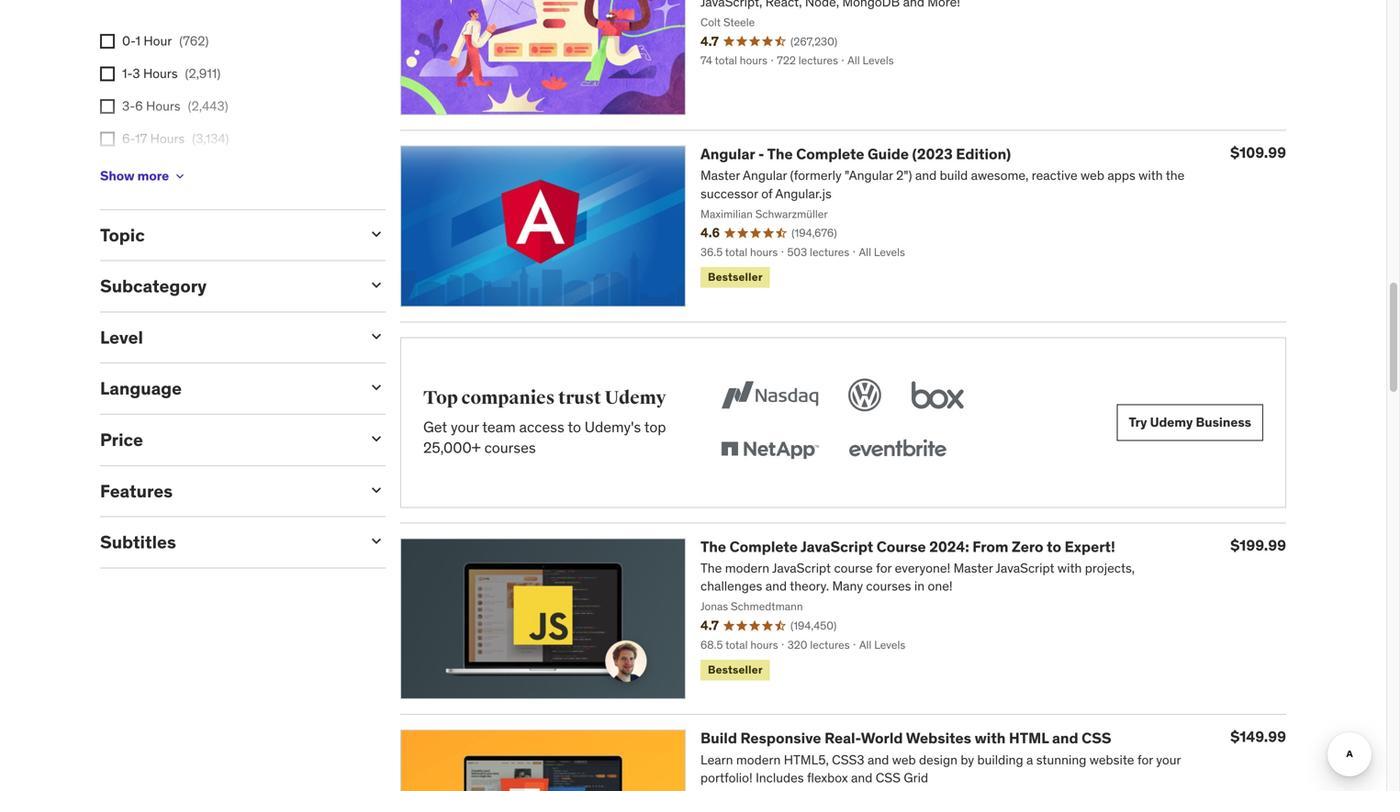 Task type: locate. For each thing, give the bounding box(es) containing it.
xsmall image for 1-
[[100, 67, 115, 81]]

small image
[[367, 276, 386, 295], [367, 327, 386, 346], [367, 379, 386, 397], [367, 532, 386, 551]]

nasdaq image
[[717, 375, 823, 415]]

0 horizontal spatial to
[[568, 418, 581, 437]]

to right zero
[[1047, 538, 1062, 556]]

top
[[423, 387, 458, 410]]

subcategory button
[[100, 275, 353, 297]]

1 vertical spatial to
[[1047, 538, 1062, 556]]

xsmall image left the 1-
[[100, 67, 115, 81]]

(2,911)
[[185, 65, 221, 82]]

xsmall image for 6-
[[100, 132, 115, 147]]

xsmall image
[[100, 34, 115, 49], [100, 67, 115, 81], [100, 132, 115, 147], [173, 169, 188, 184]]

the
[[768, 145, 793, 163], [701, 538, 727, 556]]

hours for 6-17 hours
[[150, 131, 185, 147]]

2 small image from the top
[[367, 327, 386, 346]]

small image for topic
[[367, 225, 386, 243]]

subtitles button
[[100, 532, 353, 554]]

0 horizontal spatial udemy
[[605, 387, 667, 410]]

small image
[[367, 225, 386, 243], [367, 430, 386, 448], [367, 481, 386, 500]]

$149.99
[[1231, 728, 1287, 747]]

2 vertical spatial small image
[[367, 481, 386, 500]]

(762)
[[179, 32, 209, 49]]

more
[[137, 168, 169, 184]]

small image for price
[[367, 430, 386, 448]]

hours right the 3 on the left top
[[143, 65, 178, 82]]

2 small image from the top
[[367, 430, 386, 448]]

css
[[1082, 729, 1112, 748]]

hours right "17"
[[150, 131, 185, 147]]

1 vertical spatial complete
[[730, 538, 798, 556]]

to inside top companies trust udemy get your team access to udemy's top 25,000+ courses
[[568, 418, 581, 437]]

angular - the complete guide (2023 edition)
[[701, 145, 1012, 163]]

xsmall image left 6-
[[100, 132, 115, 147]]

2024:
[[930, 538, 970, 556]]

complete left javascript at the right of the page
[[730, 538, 798, 556]]

small image for level
[[367, 327, 386, 346]]

1 vertical spatial small image
[[367, 430, 386, 448]]

angular - the complete guide (2023 edition) link
[[701, 145, 1012, 163]]

get
[[423, 418, 447, 437]]

hours right 6
[[146, 98, 181, 114]]

show more
[[100, 168, 169, 184]]

xsmall image
[[100, 99, 115, 114]]

1-
[[122, 65, 133, 82]]

level
[[100, 326, 143, 349]]

build responsive real-world websites with html and css
[[701, 729, 1112, 748]]

access
[[519, 418, 565, 437]]

complete left guide
[[797, 145, 865, 163]]

udemy inside top companies trust udemy get your team access to udemy's top 25,000+ courses
[[605, 387, 667, 410]]

edition)
[[957, 145, 1012, 163]]

business
[[1196, 414, 1252, 431]]

show more button
[[100, 158, 188, 195]]

4 small image from the top
[[367, 532, 386, 551]]

udemy up 'top'
[[605, 387, 667, 410]]

price
[[100, 429, 143, 451]]

small image for features
[[367, 481, 386, 500]]

3-6 hours (2,443)
[[122, 98, 228, 114]]

1 small image from the top
[[367, 225, 386, 243]]

(3,134)
[[192, 131, 229, 147]]

udemy's
[[585, 418, 641, 437]]

to
[[568, 418, 581, 437], [1047, 538, 1062, 556]]

complete
[[797, 145, 865, 163], [730, 538, 798, 556]]

1 horizontal spatial udemy
[[1151, 414, 1194, 431]]

the complete javascript course 2024: from zero to expert! link
[[701, 538, 1116, 556]]

subcategory
[[100, 275, 207, 297]]

hours right 17+
[[145, 163, 180, 180]]

html
[[1010, 729, 1049, 748]]

0 horizontal spatial the
[[701, 538, 727, 556]]

to down trust
[[568, 418, 581, 437]]

courses
[[485, 439, 536, 458]]

xsmall image right more
[[173, 169, 188, 184]]

xsmall image left 0-
[[100, 34, 115, 49]]

1 small image from the top
[[367, 276, 386, 295]]

hours
[[143, 65, 178, 82], [146, 98, 181, 114], [150, 131, 185, 147], [145, 163, 180, 180]]

(2023
[[913, 145, 953, 163]]

0 vertical spatial small image
[[367, 225, 386, 243]]

angular
[[701, 145, 755, 163]]

0 vertical spatial to
[[568, 418, 581, 437]]

udemy
[[605, 387, 667, 410], [1151, 414, 1194, 431]]

subtitles
[[100, 532, 176, 554]]

companies
[[462, 387, 555, 410]]

1 horizontal spatial the
[[768, 145, 793, 163]]

17+
[[122, 163, 142, 180]]

hours for 3-6 hours
[[146, 98, 181, 114]]

3 small image from the top
[[367, 481, 386, 500]]

try
[[1129, 414, 1148, 431]]

-
[[759, 145, 765, 163]]

3 small image from the top
[[367, 379, 386, 397]]

udemy right try
[[1151, 414, 1194, 431]]

0 vertical spatial udemy
[[605, 387, 667, 410]]



Task type: vqa. For each thing, say whether or not it's contained in the screenshot.
the bottommost xsmall icon
yes



Task type: describe. For each thing, give the bounding box(es) containing it.
1-3 hours (2,911)
[[122, 65, 221, 82]]

0 vertical spatial complete
[[797, 145, 865, 163]]

team
[[482, 418, 516, 437]]

language button
[[100, 378, 353, 400]]

xsmall image inside show more button
[[173, 169, 188, 184]]

top companies trust udemy get your team access to udemy's top 25,000+ courses
[[423, 387, 667, 458]]

course
[[877, 538, 927, 556]]

hours for 1-3 hours
[[143, 65, 178, 82]]

0-1 hour (762)
[[122, 32, 209, 49]]

netapp image
[[717, 430, 823, 471]]

your
[[451, 418, 479, 437]]

show
[[100, 168, 135, 184]]

1 vertical spatial udemy
[[1151, 414, 1194, 431]]

build
[[701, 729, 738, 748]]

javascript
[[801, 538, 874, 556]]

(2,443)
[[188, 98, 228, 114]]

top
[[645, 418, 666, 437]]

language
[[100, 378, 182, 400]]

build responsive real-world websites with html and css link
[[701, 729, 1112, 748]]

3
[[133, 65, 140, 82]]

and
[[1053, 729, 1079, 748]]

box image
[[907, 375, 969, 415]]

6-
[[122, 131, 135, 147]]

1 horizontal spatial to
[[1047, 538, 1062, 556]]

features button
[[100, 480, 353, 502]]

3-
[[122, 98, 135, 114]]

hour
[[144, 32, 172, 49]]

$199.99
[[1231, 536, 1287, 555]]

the complete javascript course 2024: from zero to expert!
[[701, 538, 1116, 556]]

level button
[[100, 326, 353, 349]]

with
[[975, 729, 1006, 748]]

1
[[136, 32, 141, 49]]

topic button
[[100, 224, 353, 246]]

trust
[[559, 387, 602, 410]]

small image for subcategory
[[367, 276, 386, 295]]

17
[[135, 131, 147, 147]]

guide
[[868, 145, 909, 163]]

expert!
[[1065, 538, 1116, 556]]

websites
[[906, 729, 972, 748]]

topic
[[100, 224, 145, 246]]

world
[[861, 729, 903, 748]]

17+ hours
[[122, 163, 180, 180]]

small image for subtitles
[[367, 532, 386, 551]]

xsmall image for 0-
[[100, 34, 115, 49]]

try udemy business link
[[1117, 404, 1264, 441]]

small image for language
[[367, 379, 386, 397]]

25,000+
[[423, 439, 481, 458]]

real-
[[825, 729, 861, 748]]

price button
[[100, 429, 353, 451]]

0 vertical spatial the
[[768, 145, 793, 163]]

zero
[[1012, 538, 1044, 556]]

$109.99
[[1231, 143, 1287, 162]]

eventbrite image
[[845, 430, 951, 471]]

6-17 hours (3,134)
[[122, 131, 229, 147]]

try udemy business
[[1129, 414, 1252, 431]]

volkswagen image
[[845, 375, 885, 415]]

0-
[[122, 32, 136, 49]]

from
[[973, 538, 1009, 556]]

6
[[135, 98, 143, 114]]

responsive
[[741, 729, 822, 748]]

1 vertical spatial the
[[701, 538, 727, 556]]

features
[[100, 480, 173, 502]]



